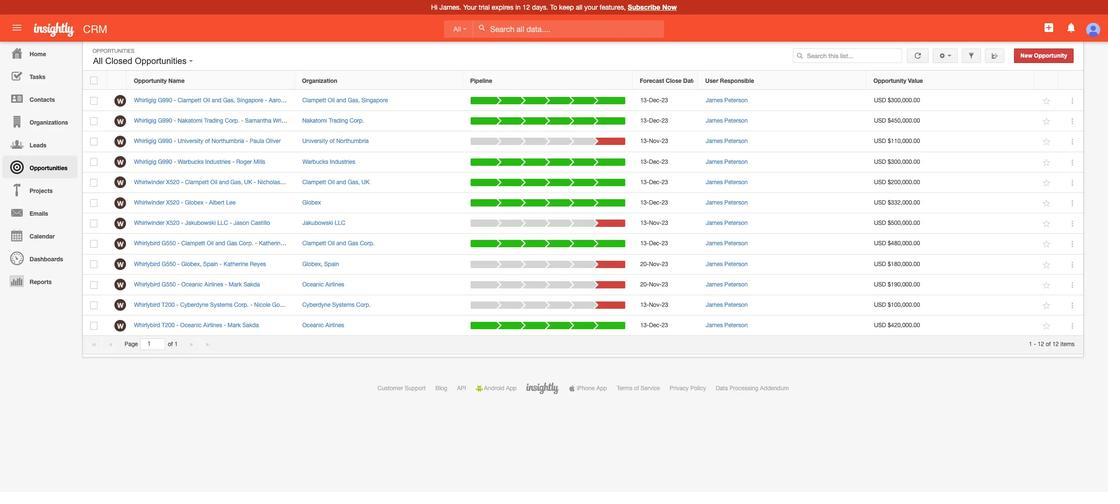 Task type: vqa. For each thing, say whether or not it's contained in the screenshot.


Task type: locate. For each thing, give the bounding box(es) containing it.
- left items
[[1034, 341, 1036, 348]]

usd inside cell
[[874, 117, 886, 124]]

5 usd from the top
[[874, 179, 886, 186]]

13-nov-23 cell
[[633, 132, 699, 152], [633, 213, 699, 234], [633, 295, 699, 316]]

1 vertical spatial g550
[[162, 261, 176, 267]]

james peterson for whirligig g990 - university of northumbria - paula oliver
[[706, 138, 748, 145]]

5 w row from the top
[[83, 173, 1084, 193]]

13-dec-23 for nakatomi trading corp.
[[641, 117, 668, 124]]

1 horizontal spatial gas
[[348, 240, 358, 247]]

processing
[[730, 385, 759, 392]]

peterson for whirligig g990 - nakatomi trading corp. - samantha wright
[[725, 117, 748, 124]]

follow image for usd $‎180,000.00
[[1043, 260, 1052, 269]]

spain down clampett oil and gas corp. link
[[324, 261, 339, 267]]

4 w from the top
[[117, 158, 124, 166]]

1 horizontal spatial jakubowski
[[302, 220, 333, 227]]

james for whirlybird g550 - globex, spain - katherine reyes
[[706, 261, 723, 267]]

1 horizontal spatial trading
[[329, 117, 348, 124]]

james peterson link for whirligig g990 - warbucks industries - roger mills
[[706, 158, 748, 165]]

w link for whirlwinder x520 - globex - albert lee
[[115, 197, 126, 209]]

nicholas
[[258, 179, 280, 186]]

to
[[550, 3, 557, 11]]

1 vertical spatial usd $‎300,000.00
[[874, 158, 920, 165]]

1 whirlybird from the top
[[134, 240, 160, 247]]

3 whirlybird from the top
[[134, 281, 160, 288]]

3 peterson from the top
[[725, 138, 748, 145]]

nakatomi up university of northumbria link
[[302, 117, 327, 124]]

0 horizontal spatial trading
[[204, 117, 223, 124]]

2 vertical spatial whirlwinder
[[134, 220, 165, 227]]

api
[[457, 385, 466, 392]]

1 horizontal spatial globex,
[[302, 261, 323, 267]]

usd $‎300,000.00 down the usd $‎110,000.00
[[874, 158, 920, 165]]

10 james peterson from the top
[[706, 281, 748, 288]]

usd $‎180,000.00
[[874, 261, 920, 267]]

3 13-dec-23 cell from the top
[[633, 152, 699, 173]]

whirlwinder for whirlwinder x520 - jakubowski llc - jason castillo
[[134, 220, 165, 227]]

w for whirligig g990 - clampett oil and gas, singapore - aaron lang
[[117, 97, 124, 105]]

10 james from the top
[[706, 281, 723, 288]]

13-nov-23 for usd $‎110,000.00
[[641, 138, 668, 145]]

1 right 1 field
[[175, 341, 178, 348]]

singapore up nakatomi trading corp. link
[[362, 97, 388, 104]]

8 w link from the top
[[115, 238, 126, 250]]

w link for whirligig g990 - warbucks industries - roger mills
[[115, 156, 126, 168]]

column header down new opportunity
[[1035, 71, 1059, 90]]

usd $‎200,000.00
[[874, 179, 920, 186]]

customer support link
[[378, 385, 426, 392]]

20-nov-23 for usd $‎180,000.00
[[641, 261, 668, 267]]

g550 for oceanic
[[162, 281, 176, 288]]

1 horizontal spatial cyberdyne
[[302, 302, 331, 308]]

0 horizontal spatial all
[[93, 56, 103, 66]]

of down nakatomi trading corp.
[[330, 138, 335, 145]]

usd $‎332,000.00 cell
[[867, 193, 1035, 213]]

5 13-dec-23 from the top
[[641, 199, 668, 206]]

dec- for clampett oil and gas corp.
[[649, 240, 662, 247]]

1 vertical spatial usd $‎300,000.00 cell
[[867, 152, 1035, 173]]

1 20-nov-23 cell from the top
[[633, 254, 699, 275]]

follow image
[[1043, 137, 1052, 147], [1043, 158, 1052, 167], [1043, 219, 1052, 229], [1043, 260, 1052, 269], [1043, 322, 1052, 331]]

oceanic
[[181, 281, 203, 288], [302, 281, 324, 288], [180, 322, 202, 329], [302, 322, 324, 329]]

4 james from the top
[[706, 158, 723, 165]]

- down whirlybird g550 - globex, spain - katherine reyes
[[177, 281, 180, 288]]

customer support
[[378, 385, 426, 392]]

0 horizontal spatial cyberdyne
[[180, 302, 209, 308]]

james peterson
[[706, 97, 748, 104], [706, 117, 748, 124], [706, 138, 748, 145], [706, 158, 748, 165], [706, 179, 748, 186], [706, 199, 748, 206], [706, 220, 748, 227], [706, 240, 748, 247], [706, 261, 748, 267], [706, 281, 748, 288], [706, 302, 748, 308], [706, 322, 748, 329]]

katherine down castillo
[[259, 240, 284, 247]]

oceanic airlines
[[302, 281, 344, 288], [302, 322, 344, 329]]

name
[[168, 77, 185, 84]]

2 follow image from the top
[[1043, 117, 1052, 126]]

w
[[117, 97, 124, 105], [117, 117, 124, 125], [117, 138, 124, 146], [117, 158, 124, 166], [117, 179, 124, 187], [117, 199, 124, 207], [117, 220, 124, 228], [117, 240, 124, 248], [117, 260, 124, 269], [117, 281, 124, 289], [117, 301, 124, 310], [117, 322, 124, 330]]

$‎450,000.00
[[888, 117, 920, 124]]

opportunity right new on the right
[[1035, 52, 1068, 59]]

11 w from the top
[[117, 301, 124, 310]]

globex
[[185, 199, 204, 206], [302, 199, 321, 206]]

4 peterson from the top
[[725, 158, 748, 165]]

closed
[[105, 56, 132, 66]]

usd left $‎332,000.00
[[874, 199, 886, 206]]

3 follow image from the top
[[1043, 219, 1052, 229]]

1 column header from the left
[[107, 71, 127, 90]]

1 vertical spatial 20-nov-23
[[641, 281, 668, 288]]

whirligig for whirligig g990 - nakatomi trading corp. - samantha wright
[[134, 117, 156, 124]]

12
[[523, 3, 530, 11], [1038, 341, 1045, 348], [1053, 341, 1059, 348]]

1 horizontal spatial industries
[[330, 158, 355, 165]]

jakubowski down whirlwinder x520 - globex - albert lee link
[[185, 220, 216, 227]]

terms
[[617, 385, 633, 392]]

whirligig
[[134, 97, 156, 104], [134, 117, 156, 124], [134, 138, 156, 145], [134, 158, 156, 165]]

hi james. your trial expires in 12 days. to keep all your features, subscribe now
[[431, 3, 677, 11]]

university up warbucks industries on the top left
[[302, 138, 328, 145]]

james peterson link for whirlybird t200 - cyberdyne systems corp. - nicole gomez
[[706, 302, 748, 308]]

$‎300,000.00 for warbucks industries
[[888, 158, 920, 165]]

0 horizontal spatial globex
[[185, 199, 204, 206]]

$‎300,000.00
[[888, 97, 920, 104], [888, 158, 920, 165]]

whirligig for whirligig g990 - warbucks industries - roger mills
[[134, 158, 156, 165]]

airlines up cyberdyne systems corp. link
[[326, 281, 344, 288]]

peterson for whirlybird t200 - oceanic airlines - mark sakda
[[725, 322, 748, 329]]

2 whirlwinder from the top
[[134, 199, 165, 206]]

singapore
[[237, 97, 263, 104], [362, 97, 388, 104]]

navigation
[[0, 42, 78, 292]]

jakubowski down globex 'link'
[[302, 220, 333, 227]]

usd left $‎100,000.00
[[874, 302, 886, 308]]

20-nov-23
[[641, 261, 668, 267], [641, 281, 668, 288]]

None checkbox
[[90, 117, 98, 125], [90, 158, 98, 166], [90, 220, 98, 227], [90, 240, 98, 248], [90, 281, 98, 289], [90, 322, 98, 330], [90, 117, 98, 125], [90, 158, 98, 166], [90, 220, 98, 227], [90, 240, 98, 248], [90, 281, 98, 289], [90, 322, 98, 330]]

follow image for usd $‎480,000.00
[[1043, 240, 1052, 249]]

3 13-nov-23 cell from the top
[[633, 295, 699, 316]]

23 for whirlybird g550 - oceanic airlines - mark sakda
[[662, 281, 668, 288]]

usd $‎190,000.00 cell
[[867, 275, 1035, 295]]

column header
[[107, 71, 127, 90], [1035, 71, 1059, 90], [1059, 71, 1083, 90]]

0 vertical spatial whirlwinder
[[134, 179, 165, 186]]

days.
[[532, 3, 549, 11]]

peterson
[[725, 97, 748, 104], [725, 117, 748, 124], [725, 138, 748, 145], [725, 158, 748, 165], [725, 179, 748, 186], [725, 199, 748, 206], [725, 220, 748, 227], [725, 240, 748, 247], [725, 261, 748, 267], [725, 281, 748, 288], [725, 302, 748, 308], [725, 322, 748, 329]]

follow image for usd $‎200,000.00
[[1043, 178, 1052, 188]]

3 usd from the top
[[874, 138, 886, 145]]

usd left $‎450,000.00
[[874, 117, 886, 124]]

usd $‎300,000.00 for warbucks industries
[[874, 158, 920, 165]]

all
[[454, 25, 461, 33], [93, 56, 103, 66]]

whirlwinder x520 - clampett oil and gas, uk - nicholas flores link
[[134, 179, 303, 186]]

nakatomi up the whirligig g990 - university of northumbria - paula oliver
[[178, 117, 203, 124]]

usd inside 'cell'
[[874, 302, 886, 308]]

0 horizontal spatial 12
[[523, 3, 530, 11]]

4 w row from the top
[[83, 152, 1084, 173]]

9 james from the top
[[706, 261, 723, 267]]

1 horizontal spatial katherine
[[259, 240, 284, 247]]

23 for whirligig g990 - nakatomi trading corp. - samantha wright
[[662, 117, 668, 124]]

2 james from the top
[[706, 117, 723, 124]]

2 usd $‎300,000.00 cell from the top
[[867, 152, 1035, 173]]

g990 for university
[[158, 138, 172, 145]]

usd $‎480,000.00 cell
[[867, 234, 1035, 254]]

6 james peterson from the top
[[706, 199, 748, 206]]

3 13-dec-23 from the top
[[641, 158, 668, 165]]

1
[[175, 341, 178, 348], [1029, 341, 1033, 348]]

usd $‎100,000.00 cell
[[867, 295, 1035, 316]]

12 w from the top
[[117, 322, 124, 330]]

6 w link from the top
[[115, 197, 126, 209]]

calendar
[[30, 233, 55, 240]]

3 g990 from the top
[[158, 138, 172, 145]]

industries up the clampett oil and gas, uk 'link'
[[330, 158, 355, 165]]

5 13-dec-23 cell from the top
[[633, 193, 699, 213]]

10 w from the top
[[117, 281, 124, 289]]

row group
[[83, 91, 1084, 336]]

0 horizontal spatial globex,
[[181, 261, 202, 267]]

usd $‎300,000.00 cell
[[867, 91, 1035, 111], [867, 152, 1035, 173]]

whirlwinder for whirlwinder x520 - globex - albert lee
[[134, 199, 165, 206]]

1 northumbria from the left
[[212, 138, 244, 145]]

3 w from the top
[[117, 138, 124, 146]]

0 horizontal spatial gas
[[227, 240, 237, 247]]

0 vertical spatial g550
[[162, 240, 176, 247]]

6 james peterson link from the top
[[706, 199, 748, 206]]

2 13-nov-23 from the top
[[641, 220, 668, 227]]

w for whirligig g990 - nakatomi trading corp. - samantha wright
[[117, 117, 124, 125]]

usd $‎300,000.00
[[874, 97, 920, 104], [874, 158, 920, 165]]

home link
[[2, 42, 78, 64]]

1 vertical spatial whirlwinder
[[134, 199, 165, 206]]

support
[[405, 385, 426, 392]]

4 dec- from the top
[[649, 179, 662, 186]]

1 horizontal spatial 12
[[1038, 341, 1045, 348]]

$‎110,000.00
[[888, 138, 920, 145]]

2 systems from the left
[[332, 302, 355, 308]]

9 w from the top
[[117, 260, 124, 269]]

6 13- from the top
[[641, 199, 649, 206]]

10 w link from the top
[[115, 279, 126, 291]]

opportunities up projects "link"
[[30, 164, 68, 172]]

opportunity value
[[874, 77, 923, 84]]

0 horizontal spatial opportunities
[[30, 164, 68, 172]]

2 horizontal spatial 12
[[1053, 341, 1059, 348]]

whirlybird for whirlybird g550 - clampett oil and gas corp. - katherine warren clampett oil and gas corp.
[[134, 240, 160, 247]]

trading
[[204, 117, 223, 124], [329, 117, 348, 124]]

trading up university of northumbria link
[[329, 117, 348, 124]]

2 20- from the top
[[641, 281, 649, 288]]

peterson for whirlwinder x520 - globex - albert lee
[[725, 199, 748, 206]]

1 horizontal spatial uk
[[362, 179, 370, 186]]

3 james peterson from the top
[[706, 138, 748, 145]]

cyberdyne
[[180, 302, 209, 308], [302, 302, 331, 308]]

globex, down the warren
[[302, 261, 323, 267]]

None checkbox
[[90, 77, 97, 84], [90, 97, 98, 105], [90, 138, 98, 146], [90, 179, 98, 187], [90, 199, 98, 207], [90, 261, 98, 268], [90, 302, 98, 309], [90, 77, 97, 84], [90, 97, 98, 105], [90, 138, 98, 146], [90, 179, 98, 187], [90, 199, 98, 207], [90, 261, 98, 268], [90, 302, 98, 309]]

- down name
[[174, 97, 176, 104]]

airlines down whirlybird t200 - cyberdyne systems corp. - nicole gomez
[[203, 322, 222, 329]]

crm
[[83, 23, 107, 35]]

- left nicole
[[250, 302, 253, 308]]

follow image for usd $‎500,000.00
[[1043, 219, 1052, 229]]

w link for whirlybird t200 - cyberdyne systems corp. - nicole gomez
[[115, 299, 126, 311]]

1 vertical spatial t200
[[162, 322, 175, 329]]

and up lee
[[219, 179, 229, 186]]

13-dec-23 cell for globex
[[633, 193, 699, 213]]

whirlwinder
[[134, 179, 165, 186], [134, 199, 165, 206], [134, 220, 165, 227]]

systems down whirlybird g550 - oceanic airlines - mark sakda link
[[210, 302, 233, 308]]

globex, up whirlybird g550 - oceanic airlines - mark sakda
[[181, 261, 202, 267]]

x520 up "whirlwinder x520 - jakubowski llc - jason castillo"
[[166, 199, 180, 206]]

sakda for whirlybird g550 - oceanic airlines - mark sakda
[[244, 281, 260, 288]]

james peterson link for whirlybird t200 - oceanic airlines - mark sakda
[[706, 322, 748, 329]]

mark up whirlybird t200 - cyberdyne systems corp. - nicole gomez link
[[229, 281, 242, 288]]

10 james peterson link from the top
[[706, 281, 748, 288]]

column header down closed
[[107, 71, 127, 90]]

13- for university of northumbria
[[641, 138, 649, 145]]

0 vertical spatial sakda
[[244, 281, 260, 288]]

w for whirlwinder x520 - globex - albert lee
[[117, 199, 124, 207]]

blog link
[[436, 385, 448, 392]]

show sidebar image
[[992, 52, 999, 59]]

all down james.
[[454, 25, 461, 33]]

2 app from the left
[[597, 385, 607, 392]]

opportunities inside navigation
[[30, 164, 68, 172]]

2 james peterson from the top
[[706, 117, 748, 124]]

0 horizontal spatial university
[[178, 138, 203, 145]]

0 horizontal spatial llc
[[217, 220, 228, 227]]

0 horizontal spatial spain
[[203, 261, 218, 267]]

privacy policy
[[670, 385, 706, 392]]

follow image for usd $‎110,000.00
[[1043, 137, 1052, 147]]

spain down whirlybird g550 - clampett oil and gas corp. - katherine warren link
[[203, 261, 218, 267]]

1 systems from the left
[[210, 302, 233, 308]]

1 horizontal spatial northumbria
[[336, 138, 369, 145]]

7 james peterson link from the top
[[706, 220, 748, 227]]

0 vertical spatial 20-
[[641, 261, 649, 267]]

0 vertical spatial oceanic airlines link
[[302, 281, 344, 288]]

2 vertical spatial 13-nov-23
[[641, 302, 668, 308]]

policy
[[691, 385, 706, 392]]

2 vertical spatial x520
[[166, 220, 180, 227]]

2 vertical spatial g550
[[162, 281, 176, 288]]

usd
[[874, 97, 886, 104], [874, 117, 886, 124], [874, 138, 886, 145], [874, 158, 886, 165], [874, 179, 886, 186], [874, 199, 886, 206], [874, 220, 886, 227], [874, 240, 886, 247], [874, 261, 886, 267], [874, 281, 886, 288], [874, 302, 886, 308], [874, 322, 886, 329]]

whirlwinder for whirlwinder x520 - clampett oil and gas, uk - nicholas flores clampett oil and gas, uk
[[134, 179, 165, 186]]

11 w row from the top
[[83, 295, 1084, 316]]

oil down warbucks industries on the top left
[[328, 179, 335, 186]]

northumbria
[[212, 138, 244, 145], [336, 138, 369, 145]]

2 vertical spatial 13-nov-23 cell
[[633, 295, 699, 316]]

usd left $‎480,000.00
[[874, 240, 886, 247]]

11 james from the top
[[706, 302, 723, 308]]

1 vertical spatial x520
[[166, 199, 180, 206]]

20-nov-23 cell
[[633, 254, 699, 275], [633, 275, 699, 295]]

user responsible
[[706, 77, 754, 84]]

w row
[[83, 91, 1084, 111], [83, 111, 1084, 132], [83, 132, 1084, 152], [83, 152, 1084, 173], [83, 173, 1084, 193], [83, 193, 1084, 213], [83, 213, 1084, 234], [83, 234, 1084, 254], [83, 254, 1084, 275], [83, 275, 1084, 295], [83, 295, 1084, 316], [83, 316, 1084, 336]]

terms of service
[[617, 385, 660, 392]]

james for whirlybird t200 - cyberdyne systems corp. - nicole gomez
[[706, 302, 723, 308]]

opportunity down all closed opportunities button
[[134, 77, 167, 84]]

g990 for nakatomi
[[158, 117, 172, 124]]

responsible
[[720, 77, 754, 84]]

0 horizontal spatial katherine
[[224, 261, 248, 267]]

0 vertical spatial t200
[[162, 302, 175, 308]]

sakda for whirlybird t200 - oceanic airlines - mark sakda
[[242, 322, 259, 329]]

tasks
[[30, 73, 45, 80]]

peterson for whirligig g990 - warbucks industries - roger mills
[[725, 158, 748, 165]]

23 for whirlybird t200 - oceanic airlines - mark sakda
[[662, 322, 668, 329]]

12 w row from the top
[[83, 316, 1084, 336]]

7 dec- from the top
[[649, 322, 662, 329]]

- up whirlybird t200 - cyberdyne systems corp. - nicole gomez link
[[225, 281, 227, 288]]

clampett
[[178, 97, 202, 104], [302, 97, 326, 104], [185, 179, 209, 186], [302, 179, 326, 186], [181, 240, 205, 247], [302, 240, 326, 247]]

1 horizontal spatial opportunity
[[874, 77, 907, 84]]

1 vertical spatial sakda
[[242, 322, 259, 329]]

0 vertical spatial katherine
[[259, 240, 284, 247]]

11 peterson from the top
[[725, 302, 748, 308]]

contacts
[[30, 96, 55, 103]]

follow image for usd $‎420,000.00
[[1043, 322, 1052, 331]]

t200 up whirlybird t200 - oceanic airlines - mark sakda on the bottom left of page
[[162, 302, 175, 308]]

usd for whirlwinder x520 - globex - albert lee
[[874, 199, 886, 206]]

usd for whirlybird t200 - cyberdyne systems corp. - nicole gomez
[[874, 302, 886, 308]]

g550 for globex,
[[162, 261, 176, 267]]

1 usd from the top
[[874, 97, 886, 104]]

Search all data.... text field
[[473, 20, 665, 38]]

user
[[706, 77, 719, 84]]

and up whirligig g990 - nakatomi trading corp. - samantha wright link
[[212, 97, 222, 104]]

w link for whirlwinder x520 - jakubowski llc - jason castillo
[[115, 218, 126, 229]]

0 horizontal spatial uk
[[244, 179, 252, 186]]

w link for whirlybird g550 - globex, spain - katherine reyes
[[115, 259, 126, 270]]

0 vertical spatial opportunities
[[93, 48, 135, 54]]

10 peterson from the top
[[725, 281, 748, 288]]

globex up jakubowski llc
[[302, 199, 321, 206]]

4 nov- from the top
[[649, 281, 662, 288]]

2 gas from the left
[[348, 240, 358, 247]]

whirligig g990 - clampett oil and gas, singapore - aaron lang link
[[134, 97, 304, 104]]

1 20-nov-23 from the top
[[641, 261, 668, 267]]

9 james peterson from the top
[[706, 261, 748, 267]]

opportunities up opportunity name
[[135, 56, 187, 66]]

systems
[[210, 302, 233, 308], [332, 302, 355, 308]]

2 g990 from the top
[[158, 117, 172, 124]]

northumbria down whirligig g990 - nakatomi trading corp. - samantha wright link
[[212, 138, 244, 145]]

mark down whirlybird t200 - cyberdyne systems corp. - nicole gomez link
[[228, 322, 241, 329]]

your
[[463, 3, 477, 11]]

$‎480,000.00
[[888, 240, 920, 247]]

1 vertical spatial 20-
[[641, 281, 649, 288]]

0 vertical spatial 13-nov-23
[[641, 138, 668, 145]]

4 13-dec-23 cell from the top
[[633, 173, 699, 193]]

2 horizontal spatial opportunities
[[135, 56, 187, 66]]

james for whirlybird g550 - oceanic airlines - mark sakda
[[706, 281, 723, 288]]

0 horizontal spatial opportunity
[[134, 77, 167, 84]]

white image
[[479, 24, 486, 31]]

opportunities up closed
[[93, 48, 135, 54]]

4 follow image from the top
[[1043, 260, 1052, 269]]

1 horizontal spatial systems
[[332, 302, 355, 308]]

1 vertical spatial all
[[93, 56, 103, 66]]

0 vertical spatial usd $‎300,000.00 cell
[[867, 91, 1035, 111]]

app right iphone at the bottom
[[597, 385, 607, 392]]

app for android app
[[506, 385, 517, 392]]

0 vertical spatial $‎300,000.00
[[888, 97, 920, 104]]

1 vertical spatial mark
[[228, 322, 241, 329]]

1 horizontal spatial university
[[302, 138, 328, 145]]

now
[[662, 3, 677, 11]]

usd $‎420,000.00 cell
[[867, 316, 1035, 336]]

1 horizontal spatial app
[[597, 385, 607, 392]]

of down the whirligig g990 - nakatomi trading corp. - samantha wright
[[205, 138, 210, 145]]

lee
[[226, 199, 236, 206]]

13-dec-23 cell for clampett oil and gas corp.
[[633, 234, 699, 254]]

llc left jason
[[217, 220, 228, 227]]

6 usd from the top
[[874, 199, 886, 206]]

follow image for usd $‎300,000.00
[[1043, 97, 1052, 106]]

usd $‎300,000.00 cell up 'usd $‎332,000.00' cell
[[867, 152, 1035, 173]]

home
[[30, 50, 46, 58]]

0 horizontal spatial jakubowski
[[185, 220, 216, 227]]

iphone app link
[[569, 385, 607, 392]]

- up whirlybird g550 - oceanic airlines - mark sakda
[[177, 261, 180, 267]]

1 vertical spatial oceanic airlines
[[302, 322, 344, 329]]

usd $‎300,000.00 down the "opportunity value"
[[874, 97, 920, 104]]

6 follow image from the top
[[1043, 281, 1052, 290]]

usd left $‎200,000.00
[[874, 179, 886, 186]]

0 vertical spatial oceanic airlines
[[302, 281, 344, 288]]

expires
[[492, 3, 514, 11]]

t200 for oceanic
[[162, 322, 175, 329]]

23 for whirligig g990 - university of northumbria - paula oliver
[[662, 138, 668, 145]]

terms of service link
[[617, 385, 660, 392]]

oceanic airlines link for whirlybird t200 - oceanic airlines - mark sakda
[[302, 322, 344, 329]]

0 vertical spatial 20-nov-23
[[641, 261, 668, 267]]

23 for whirlwinder x520 - jakubowski llc - jason castillo
[[662, 220, 668, 227]]

1 horizontal spatial globex
[[302, 199, 321, 206]]

4 james peterson from the top
[[706, 158, 748, 165]]

sakda down reyes
[[244, 281, 260, 288]]

20-nov-23 cell for usd $‎190,000.00
[[633, 275, 699, 295]]

james peterson for whirlwinder x520 - globex - albert lee
[[706, 199, 748, 206]]

0 horizontal spatial app
[[506, 385, 517, 392]]

usd up usd $‎450,000.00
[[874, 97, 886, 104]]

2 column header from the left
[[1035, 71, 1059, 90]]

corp.
[[225, 117, 240, 124], [350, 117, 364, 124], [239, 240, 253, 247], [360, 240, 375, 247], [234, 302, 249, 308], [356, 302, 371, 308]]

0 vertical spatial usd $‎300,000.00
[[874, 97, 920, 104]]

0 vertical spatial all
[[454, 25, 461, 33]]

singapore up samantha at the top left
[[237, 97, 263, 104]]

13- for globex
[[641, 199, 649, 206]]

globex, spain link
[[302, 261, 339, 267]]

6 dec- from the top
[[649, 240, 662, 247]]

gas, up nakatomi trading corp.
[[348, 97, 360, 104]]

james peterson for whirlybird g550 - oceanic airlines - mark sakda
[[706, 281, 748, 288]]

1 vertical spatial 13-nov-23
[[641, 220, 668, 227]]

g990
[[158, 97, 172, 104], [158, 117, 172, 124], [158, 138, 172, 145], [158, 158, 172, 165]]

oceanic airlines link down cyberdyne systems corp. link
[[302, 322, 344, 329]]

usd $‎332,000.00
[[874, 199, 920, 206]]

1 horizontal spatial nakatomi
[[302, 117, 327, 124]]

nov- for usd $‎100,000.00
[[649, 302, 662, 308]]

warbucks down university of northumbria
[[302, 158, 328, 165]]

james for whirlybird t200 - oceanic airlines - mark sakda
[[706, 322, 723, 329]]

notifications image
[[1066, 22, 1077, 33]]

2 13-nov-23 cell from the top
[[633, 213, 699, 234]]

usd $‎450,000.00 cell
[[867, 111, 1035, 132]]

gas, up lee
[[231, 179, 243, 186]]

0 horizontal spatial industries
[[205, 158, 231, 165]]

1 13-nov-23 from the top
[[641, 138, 668, 145]]

1 singapore from the left
[[237, 97, 263, 104]]

dec-
[[649, 97, 662, 104], [649, 117, 662, 124], [649, 158, 662, 165], [649, 179, 662, 186], [649, 199, 662, 206], [649, 240, 662, 247], [649, 322, 662, 329]]

2 james peterson link from the top
[[706, 117, 748, 124]]

1 horizontal spatial singapore
[[362, 97, 388, 104]]

follow image for usd $‎190,000.00
[[1043, 281, 1052, 290]]

industries up 'whirlwinder x520 - clampett oil and gas, uk - nicholas flores' 'link'
[[205, 158, 231, 165]]

0 vertical spatial 13-nov-23 cell
[[633, 132, 699, 152]]

follow image
[[1043, 97, 1052, 106], [1043, 117, 1052, 126], [1043, 178, 1052, 188], [1043, 199, 1052, 208], [1043, 240, 1052, 249], [1043, 281, 1052, 290], [1043, 301, 1052, 310]]

usd down the usd $‎110,000.00
[[874, 158, 886, 165]]

3 james from the top
[[706, 138, 723, 145]]

6 13-dec-23 cell from the top
[[633, 234, 699, 254]]

g550 for clampett
[[162, 240, 176, 247]]

mills
[[254, 158, 265, 165]]

james peterson link for whirlybird g550 - oceanic airlines - mark sakda
[[706, 281, 748, 288]]

2 vertical spatial opportunities
[[30, 164, 68, 172]]

cyberdyne right the gomez on the bottom left
[[302, 302, 331, 308]]

1 nov- from the top
[[649, 138, 662, 145]]

1 horizontal spatial all
[[454, 25, 461, 33]]

all inside button
[[93, 56, 103, 66]]

and down warbucks industries on the top left
[[336, 179, 346, 186]]

0 horizontal spatial nakatomi
[[178, 117, 203, 124]]

2 horizontal spatial opportunity
[[1035, 52, 1068, 59]]

1 horizontal spatial llc
[[335, 220, 346, 227]]

7 james peterson from the top
[[706, 220, 748, 227]]

t200 up of 1
[[162, 322, 175, 329]]

whirlybird
[[134, 240, 160, 247], [134, 261, 160, 267], [134, 281, 160, 288], [134, 302, 160, 308], [134, 322, 160, 329]]

g550 up whirlybird g550 - oceanic airlines - mark sakda
[[162, 261, 176, 267]]

globex,
[[181, 261, 202, 267], [302, 261, 323, 267]]

0 horizontal spatial singapore
[[237, 97, 263, 104]]

w link for whirlybird g550 - clampett oil and gas corp. - katherine warren
[[115, 238, 126, 250]]

peterson for whirlybird g550 - globex, spain - katherine reyes
[[725, 261, 748, 267]]

oil up albert
[[210, 179, 217, 186]]

3 dec- from the top
[[649, 158, 662, 165]]

2 oceanic airlines from the top
[[302, 322, 344, 329]]

2 g550 from the top
[[162, 261, 176, 267]]

usd for whirlybird t200 - oceanic airlines - mark sakda
[[874, 322, 886, 329]]

0 horizontal spatial systems
[[210, 302, 233, 308]]

1 13-dec-23 from the top
[[641, 97, 668, 104]]

1 vertical spatial 13-nov-23 cell
[[633, 213, 699, 234]]

w link for whirlybird g550 - oceanic airlines - mark sakda
[[115, 279, 126, 291]]

13-
[[641, 97, 649, 104], [641, 117, 649, 124], [641, 138, 649, 145], [641, 158, 649, 165], [641, 179, 649, 186], [641, 199, 649, 206], [641, 220, 649, 227], [641, 240, 649, 247], [641, 302, 649, 308], [641, 322, 649, 329]]

2 13- from the top
[[641, 117, 649, 124]]

james peterson for whirlwinder x520 - jakubowski llc - jason castillo
[[706, 220, 748, 227]]

usd left $‎190,000.00
[[874, 281, 886, 288]]

- up whirlybird g550 - globex, spain - katherine reyes
[[177, 240, 180, 247]]

whirlybird g550 - oceanic airlines - mark sakda link
[[134, 281, 265, 288]]

tasks link
[[2, 64, 78, 87]]

whirlwinder x520 - globex - albert lee link
[[134, 199, 241, 206]]

1 left items
[[1029, 341, 1033, 348]]

1 vertical spatial $‎300,000.00
[[888, 158, 920, 165]]

opportunity left the value
[[874, 77, 907, 84]]

nakatomi
[[178, 117, 203, 124], [302, 117, 327, 124]]

dashboards link
[[2, 247, 78, 270]]

13-dec-23 cell
[[633, 91, 699, 111], [633, 111, 699, 132], [633, 152, 699, 173], [633, 173, 699, 193], [633, 193, 699, 213], [633, 234, 699, 254], [633, 316, 699, 336]]

james for whirligig g990 - university of northumbria - paula oliver
[[706, 138, 723, 145]]

calendar link
[[2, 224, 78, 247]]

1 horizontal spatial spain
[[324, 261, 339, 267]]

13-dec-23 cell for warbucks industries
[[633, 152, 699, 173]]

usd left $‎500,000.00
[[874, 220, 886, 227]]

13-dec-23 for clampett oil and gas, uk
[[641, 179, 668, 186]]

0 horizontal spatial northumbria
[[212, 138, 244, 145]]

2 x520 from the top
[[166, 199, 180, 206]]

row
[[83, 71, 1083, 90]]

albert
[[209, 199, 225, 206]]

usd $‎500,000.00 cell
[[867, 213, 1035, 234]]

1 vertical spatial opportunities
[[135, 56, 187, 66]]

0 vertical spatial x520
[[166, 179, 180, 186]]

5 follow image from the top
[[1043, 322, 1052, 331]]

1 horizontal spatial warbucks
[[302, 158, 328, 165]]

12 james peterson from the top
[[706, 322, 748, 329]]

oceanic down cyberdyne systems corp. link
[[302, 322, 324, 329]]

$‎300,000.00 up $‎200,000.00
[[888, 158, 920, 165]]

12 peterson from the top
[[725, 322, 748, 329]]

1 vertical spatial oceanic airlines link
[[302, 322, 344, 329]]

nov- for usd $‎180,000.00
[[649, 261, 662, 267]]

northumbria down nakatomi trading corp.
[[336, 138, 369, 145]]

whirlybird for whirlybird t200 - oceanic airlines - mark sakda
[[134, 322, 160, 329]]

organizations
[[30, 119, 68, 126]]

university up "whirligig g990 - warbucks industries - roger mills"
[[178, 138, 203, 145]]

0 horizontal spatial warbucks
[[178, 158, 204, 165]]

cog image
[[939, 52, 946, 59]]

2 northumbria from the left
[[336, 138, 369, 145]]

oceanic airlines link down globex, spain
[[302, 281, 344, 288]]

2 w from the top
[[117, 117, 124, 125]]

1 20- from the top
[[641, 261, 649, 267]]

sakda down nicole
[[242, 322, 259, 329]]

20-
[[641, 261, 649, 267], [641, 281, 649, 288]]

oil
[[203, 97, 210, 104], [328, 97, 335, 104], [210, 179, 217, 186], [328, 179, 335, 186], [207, 240, 214, 247], [328, 240, 335, 247]]

6 james from the top
[[706, 199, 723, 206]]

gas
[[227, 240, 237, 247], [348, 240, 358, 247]]

reports
[[30, 278, 52, 286]]

0 vertical spatial mark
[[229, 281, 242, 288]]

globex up "whirlwinder x520 - jakubowski llc - jason castillo"
[[185, 199, 204, 206]]



Task type: describe. For each thing, give the bounding box(es) containing it.
clampett down organization
[[302, 97, 326, 104]]

follow image for usd $‎332,000.00
[[1043, 199, 1052, 208]]

whirlybird t200 - cyberdyne systems corp. - nicole gomez
[[134, 302, 291, 308]]

usd $‎180,000.00 cell
[[867, 254, 1035, 275]]

oceanic down whirlybird t200 - cyberdyne systems corp. - nicole gomez
[[180, 322, 202, 329]]

13-nov-23 for usd $‎100,000.00
[[641, 302, 668, 308]]

all for all closed opportunities
[[93, 56, 103, 66]]

2 university from the left
[[302, 138, 328, 145]]

8 peterson from the top
[[725, 240, 748, 247]]

3 column header from the left
[[1059, 71, 1083, 90]]

organizations link
[[2, 110, 78, 133]]

1 university from the left
[[178, 138, 203, 145]]

james peterson for whirlybird t200 - oceanic airlines - mark sakda
[[706, 322, 748, 329]]

emails
[[30, 210, 48, 217]]

- left albert
[[205, 199, 208, 206]]

usd for whirligig g990 - nakatomi trading corp. - samantha wright
[[874, 117, 886, 124]]

whirlybird t200 - oceanic airlines - mark sakda
[[134, 322, 259, 329]]

nov- for usd $‎190,000.00
[[649, 281, 662, 288]]

oceanic down globex, spain
[[302, 281, 324, 288]]

oil up nakatomi trading corp.
[[328, 97, 335, 104]]

whirligig for whirligig g990 - university of northumbria - paula oliver
[[134, 138, 156, 145]]

$‎332,000.00
[[888, 199, 920, 206]]

5 james from the top
[[706, 179, 723, 186]]

- up whirlybird t200 - oceanic airlines - mark sakda on the bottom left of page
[[176, 302, 179, 308]]

airlines down cyberdyne systems corp. link
[[326, 322, 344, 329]]

opportunity for opportunity value
[[874, 77, 907, 84]]

1 gas from the left
[[227, 240, 237, 247]]

whirlybird t200 - cyberdyne systems corp. - nicole gomez link
[[134, 302, 296, 308]]

james for whirligig g990 - warbucks industries - roger mills
[[706, 158, 723, 165]]

gas, down warbucks industries on the top left
[[348, 179, 360, 186]]

8 james peterson link from the top
[[706, 240, 748, 247]]

oil up the whirligig g990 - nakatomi trading corp. - samantha wright
[[203, 97, 210, 104]]

1 james peterson link from the top
[[706, 97, 748, 104]]

13-dec-23 cell for nakatomi trading corp.
[[633, 111, 699, 132]]

w for whirligig g990 - warbucks industries - roger mills
[[117, 158, 124, 166]]

show list view filters image
[[968, 52, 975, 59]]

- up the whirligig g990 - university of northumbria - paula oliver
[[174, 117, 176, 124]]

- down whirlybird g550 - clampett oil and gas corp. - katherine warren link
[[220, 261, 222, 267]]

usd $‎450,000.00
[[874, 117, 920, 124]]

oceanic airlines for whirlybird g550 - oceanic airlines - mark sakda
[[302, 281, 344, 288]]

- left paula
[[246, 138, 248, 145]]

emails link
[[2, 201, 78, 224]]

data
[[716, 385, 728, 392]]

$‎100,000.00
[[888, 302, 920, 308]]

20- for usd $‎190,000.00
[[641, 281, 649, 288]]

iphone
[[577, 385, 595, 392]]

clampett down "whirligig g990 - warbucks industries - roger mills"
[[185, 179, 209, 186]]

university of northumbria link
[[302, 138, 369, 145]]

opportunity for opportunity name
[[134, 77, 167, 84]]

x520 for globex
[[166, 199, 180, 206]]

all closed opportunities button
[[91, 54, 195, 68]]

navigation containing home
[[0, 42, 78, 292]]

23 for whirligig g990 - warbucks industries - roger mills
[[662, 158, 668, 165]]

privacy policy link
[[670, 385, 706, 392]]

x520 for jakubowski
[[166, 220, 180, 227]]

new
[[1021, 52, 1033, 59]]

clampett up globex, spain link
[[302, 240, 326, 247]]

whirlybird g550 - globex, spain - katherine reyes link
[[134, 261, 271, 267]]

james peterson link for whirlwinder x520 - globex - albert lee
[[706, 199, 748, 206]]

- down whirlwinder x520 - globex - albert lee
[[181, 220, 183, 227]]

1 horizontal spatial 1
[[1029, 341, 1033, 348]]

subscribe
[[628, 3, 661, 11]]

1 cyberdyne from the left
[[180, 302, 209, 308]]

addendum
[[760, 385, 789, 392]]

13-nov-23 cell for usd $‎100,000.00
[[633, 295, 699, 316]]

13-dec-23 cell for oceanic airlines
[[633, 316, 699, 336]]

whirlybird for whirlybird g550 - oceanic airlines - mark sakda
[[134, 281, 160, 288]]

usd $‎300,000.00 for clampett oil and gas, singapore
[[874, 97, 920, 104]]

1 spain from the left
[[203, 261, 218, 267]]

w link for whirlwinder x520 - clampett oil and gas, uk - nicholas flores
[[115, 177, 126, 188]]

usd for whirligig g990 - warbucks industries - roger mills
[[874, 158, 886, 165]]

roger
[[236, 158, 252, 165]]

james peterson link for whirligig g990 - university of northumbria - paula oliver
[[706, 138, 748, 145]]

all
[[576, 3, 583, 11]]

all closed opportunities
[[93, 56, 189, 66]]

5 peterson from the top
[[725, 179, 748, 186]]

- left jason
[[230, 220, 232, 227]]

13- for nakatomi trading corp.
[[641, 117, 649, 124]]

13- for oceanic airlines
[[641, 322, 649, 329]]

airlines up whirlybird t200 - cyberdyne systems corp. - nicole gomez link
[[204, 281, 223, 288]]

usd $‎190,000.00
[[874, 281, 920, 288]]

android
[[484, 385, 505, 392]]

6 w row from the top
[[83, 193, 1084, 213]]

refresh list image
[[914, 52, 923, 59]]

8 w row from the top
[[83, 234, 1084, 254]]

organization
[[302, 77, 338, 84]]

20- for usd $‎180,000.00
[[641, 261, 649, 267]]

2 warbucks from the left
[[302, 158, 328, 165]]

reports link
[[2, 270, 78, 292]]

projects link
[[2, 178, 78, 201]]

8 13- from the top
[[641, 240, 649, 247]]

all for all
[[454, 25, 461, 33]]

whirlybird g550 - clampett oil and gas corp. - katherine warren link
[[134, 240, 309, 247]]

lang
[[286, 97, 299, 104]]

clampett up globex 'link'
[[302, 179, 326, 186]]

x520 for clampett
[[166, 179, 180, 186]]

whirligig g990 - warbucks industries - roger mills link
[[134, 158, 270, 165]]

clampett oil and gas, singapore link
[[302, 97, 388, 104]]

2 cyberdyne from the left
[[302, 302, 331, 308]]

whirligig g990 - nakatomi trading corp. - samantha wright
[[134, 117, 290, 124]]

service
[[641, 385, 660, 392]]

peterson for whirligig g990 - university of northumbria - paula oliver
[[725, 138, 748, 145]]

projects
[[30, 187, 53, 194]]

in
[[516, 3, 521, 11]]

oil down jakubowski llc
[[328, 240, 335, 247]]

13- for warbucks industries
[[641, 158, 649, 165]]

globex link
[[302, 199, 321, 206]]

james for whirlwinder x520 - jakubowski llc - jason castillo
[[706, 220, 723, 227]]

oil down whirlwinder x520 - jakubowski llc - jason castillo link
[[207, 240, 214, 247]]

1 industries from the left
[[205, 158, 231, 165]]

items
[[1061, 341, 1075, 348]]

2 trading from the left
[[329, 117, 348, 124]]

james peterson link for whirlybird g550 - globex, spain - katherine reyes
[[706, 261, 748, 267]]

usd $‎420,000.00
[[874, 322, 920, 329]]

clampett oil and gas corp. link
[[302, 240, 375, 247]]

13-dec-23 for oceanic airlines
[[641, 322, 668, 329]]

clampett up whirlybird g550 - globex, spain - katherine reyes
[[181, 240, 205, 247]]

8 james from the top
[[706, 240, 723, 247]]

1 jakubowski from the left
[[185, 220, 216, 227]]

w for whirlwinder x520 - clampett oil and gas, uk - nicholas flores
[[117, 179, 124, 187]]

page
[[125, 341, 138, 348]]

and down whirlwinder x520 - jakubowski llc - jason castillo link
[[215, 240, 225, 247]]

0 horizontal spatial 1
[[175, 341, 178, 348]]

5 james peterson link from the top
[[706, 179, 748, 186]]

whirligig g990 - nakatomi trading corp. - samantha wright link
[[134, 117, 295, 124]]

13-dec-23 for warbucks industries
[[641, 158, 668, 165]]

dec- for clampett oil and gas, singapore
[[649, 97, 662, 104]]

1 james from the top
[[706, 97, 723, 104]]

13-dec-23 cell for clampett oil and gas, singapore
[[633, 91, 699, 111]]

1 horizontal spatial opportunities
[[93, 48, 135, 54]]

- left nicholas
[[254, 179, 256, 186]]

10 w row from the top
[[83, 275, 1084, 295]]

nov- for usd $‎500,000.00
[[649, 220, 662, 227]]

aaron
[[269, 97, 284, 104]]

1 james peterson from the top
[[706, 97, 748, 104]]

- down the whirligig g990 - university of northumbria - paula oliver
[[174, 158, 176, 165]]

peterson for whirlybird g550 - oceanic airlines - mark sakda
[[725, 281, 748, 288]]

1 nakatomi from the left
[[178, 117, 203, 124]]

whirlybird t200 - oceanic airlines - mark sakda link
[[134, 322, 264, 329]]

5 13- from the top
[[641, 179, 649, 186]]

13-dec-23 for globex
[[641, 199, 668, 206]]

warren
[[285, 240, 304, 247]]

whirligig g990 - warbucks industries - roger mills
[[134, 158, 265, 165]]

samantha
[[245, 117, 271, 124]]

whirlybird for whirlybird g550 - globex, spain - katherine reyes
[[134, 261, 160, 267]]

- up reyes
[[255, 240, 257, 247]]

2 globex, from the left
[[302, 261, 323, 267]]

trial
[[479, 3, 490, 11]]

pipeline
[[470, 77, 492, 84]]

leads link
[[2, 133, 78, 156]]

1 field
[[141, 339, 165, 349]]

app for iphone app
[[597, 385, 607, 392]]

warbucks industries
[[302, 158, 355, 165]]

james peterson for whirlybird g550 - globex, spain - katherine reyes
[[706, 261, 748, 267]]

usd $‎200,000.00 cell
[[867, 173, 1035, 193]]

opportunities link
[[2, 156, 78, 178]]

dec- for globex
[[649, 199, 662, 206]]

of right 1 field
[[168, 341, 173, 348]]

w for whirlybird t200 - oceanic airlines - mark sakda
[[117, 322, 124, 330]]

w for whirlybird g550 - clampett oil and gas corp. - katherine warren
[[117, 240, 124, 248]]

5 james peterson from the top
[[706, 179, 748, 186]]

13-dec-23 for clampett oil and gas corp.
[[641, 240, 668, 247]]

- up "whirlwinder x520 - jakubowski llc - jason castillo"
[[181, 199, 183, 206]]

your
[[585, 3, 598, 11]]

row group containing w
[[83, 91, 1084, 336]]

- left samantha at the top left
[[241, 117, 243, 124]]

23 for whirlwinder x520 - globex - albert lee
[[662, 199, 668, 206]]

of right terms
[[634, 385, 639, 392]]

peterson for whirlybird t200 - cyberdyne systems corp. - nicole gomez
[[725, 302, 748, 308]]

1 warbucks from the left
[[178, 158, 204, 165]]

w for whirlybird g550 - oceanic airlines - mark sakda
[[117, 281, 124, 289]]

search image
[[797, 52, 804, 59]]

8 usd from the top
[[874, 240, 886, 247]]

whirligig for whirligig g990 - clampett oil and gas, singapore - aaron lang clampett oil and gas, singapore
[[134, 97, 156, 104]]

2 nakatomi from the left
[[302, 117, 327, 124]]

9 w row from the top
[[83, 254, 1084, 275]]

whirlwinder x520 - jakubowski llc - jason castillo
[[134, 220, 270, 227]]

2 industries from the left
[[330, 158, 355, 165]]

1 llc from the left
[[217, 220, 228, 227]]

iphone app
[[577, 385, 607, 392]]

wright
[[273, 117, 290, 124]]

- up of 1
[[176, 322, 179, 329]]

nakatomi trading corp. link
[[302, 117, 364, 124]]

usd $‎110,000.00 cell
[[867, 132, 1035, 152]]

whirligig g990 - university of northumbria - paula oliver link
[[134, 138, 286, 145]]

2 llc from the left
[[335, 220, 346, 227]]

james peterson link for whirlwinder x520 - jakubowski llc - jason castillo
[[706, 220, 748, 227]]

12 inside hi james. your trial expires in 12 days. to keep all your features, subscribe now
[[523, 3, 530, 11]]

whirlybird g550 - oceanic airlines - mark sakda
[[134, 281, 260, 288]]

1 uk from the left
[[244, 179, 252, 186]]

cyberdyne systems corp. link
[[302, 302, 371, 308]]

2 globex from the left
[[302, 199, 321, 206]]

mark for whirlybird t200 - oceanic airlines - mark sakda
[[228, 322, 241, 329]]

23 for whirlybird g550 - globex, spain - katherine reyes
[[662, 261, 668, 267]]

w link for whirligig g990 - university of northumbria - paula oliver
[[115, 136, 126, 147]]

w link for whirlybird t200 - oceanic airlines - mark sakda
[[115, 320, 126, 332]]

Search this list... text field
[[793, 48, 902, 63]]

and down jakubowski llc
[[336, 240, 346, 247]]

- down whirlybird t200 - cyberdyne systems corp. - nicole gomez link
[[224, 322, 226, 329]]

nicole
[[254, 302, 271, 308]]

james peterson link for whirligig g990 - nakatomi trading corp. - samantha wright
[[706, 117, 748, 124]]

row containing opportunity name
[[83, 71, 1083, 90]]

date
[[684, 77, 697, 84]]

2 singapore from the left
[[362, 97, 388, 104]]

api link
[[457, 385, 466, 392]]

gomez
[[272, 302, 291, 308]]

7 w row from the top
[[83, 213, 1084, 234]]

jakubowski llc
[[302, 220, 346, 227]]

w for whirlybird t200 - cyberdyne systems corp. - nicole gomez
[[117, 301, 124, 310]]

1 peterson from the top
[[725, 97, 748, 104]]

g990 for warbucks
[[158, 158, 172, 165]]

usd $‎480,000.00
[[874, 240, 920, 247]]

follow image for usd $‎450,000.00
[[1043, 117, 1052, 126]]

- up whirlwinder x520 - globex - albert lee
[[181, 179, 183, 186]]

oceanic airlines link for whirlybird g550 - oceanic airlines - mark sakda
[[302, 281, 344, 288]]

globex, spain
[[302, 261, 339, 267]]

subscribe now link
[[628, 3, 677, 11]]

- up "whirligig g990 - warbucks industries - roger mills"
[[174, 138, 176, 145]]

android app link
[[476, 385, 517, 392]]

$‎180,000.00
[[888, 261, 920, 267]]

- left the "aaron" at the left of the page
[[265, 97, 267, 104]]

1 globex, from the left
[[181, 261, 202, 267]]

whirligig g990 - clampett oil and gas, singapore - aaron lang clampett oil and gas, singapore
[[134, 97, 388, 104]]

2 spain from the left
[[324, 261, 339, 267]]

- left roger
[[232, 158, 235, 165]]

3 w row from the top
[[83, 132, 1084, 152]]

1 globex from the left
[[185, 199, 204, 206]]

whirlybird for whirlybird t200 - cyberdyne systems corp. - nicole gomez
[[134, 302, 160, 308]]

dec- for oceanic airlines
[[649, 322, 662, 329]]

nov- for usd $‎110,000.00
[[649, 138, 662, 145]]

and up nakatomi trading corp.
[[336, 97, 346, 104]]

james for whirligig g990 - nakatomi trading corp. - samantha wright
[[706, 117, 723, 124]]

follow image for usd $‎300,000.00
[[1043, 158, 1052, 167]]

2 jakubowski from the left
[[302, 220, 333, 227]]

android app
[[484, 385, 517, 392]]

1 13- from the top
[[641, 97, 649, 104]]

2 uk from the left
[[362, 179, 370, 186]]

$‎420,000.00
[[888, 322, 920, 329]]

dec- for nakatomi trading corp.
[[649, 117, 662, 124]]

oceanic down whirlybird g550 - globex, spain - katherine reyes
[[181, 281, 203, 288]]

1 w row from the top
[[83, 91, 1084, 111]]

clampett down name
[[178, 97, 202, 104]]

8 james peterson from the top
[[706, 240, 748, 247]]

1 trading from the left
[[204, 117, 223, 124]]

$‎200,000.00
[[888, 179, 920, 186]]

whirligig g990 - university of northumbria - paula oliver
[[134, 138, 281, 145]]

opportunities inside button
[[135, 56, 187, 66]]

privacy
[[670, 385, 689, 392]]

13- for jakubowski llc
[[641, 220, 649, 227]]

forecast
[[640, 77, 664, 84]]

of 1
[[168, 341, 178, 348]]

g990 for clampett
[[158, 97, 172, 104]]

1 vertical spatial katherine
[[224, 261, 248, 267]]

of left items
[[1046, 341, 1051, 348]]

gas, up whirligig g990 - nakatomi trading corp. - samantha wright link
[[223, 97, 235, 104]]

2 w row from the top
[[83, 111, 1084, 132]]

usd $‎500,000.00
[[874, 220, 920, 227]]

$‎190,000.00
[[888, 281, 920, 288]]



